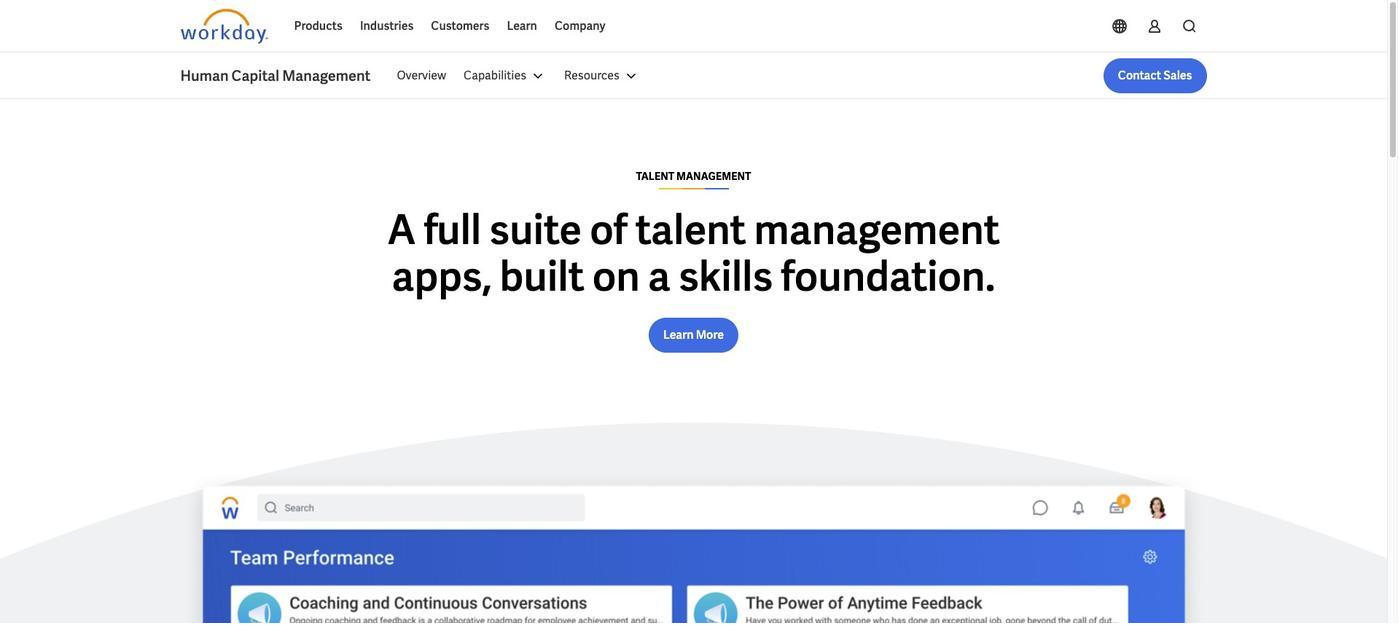 Task type: describe. For each thing, give the bounding box(es) containing it.
list containing overview
[[388, 58, 1207, 93]]

management
[[754, 203, 1000, 257]]

learn more link
[[649, 318, 738, 353]]

capabilities
[[464, 68, 526, 83]]

talent management
[[636, 170, 751, 183]]

1 vertical spatial management
[[676, 170, 751, 183]]

on
[[592, 250, 640, 303]]

apps,
[[392, 250, 492, 303]]

resources
[[564, 68, 620, 83]]

full
[[424, 203, 481, 257]]

0 horizontal spatial management
[[282, 66, 371, 85]]

industries
[[360, 18, 414, 34]]

team performance dashboard showing performance review status and a summary of team's review ratings. image
[[180, 469, 1207, 623]]

learn for learn more
[[663, 327, 694, 343]]

company button
[[546, 9, 614, 44]]

a
[[387, 203, 416, 257]]

contact sales
[[1118, 68, 1192, 83]]

company
[[555, 18, 605, 34]]

industries button
[[351, 9, 422, 44]]

human capital management
[[180, 66, 371, 85]]

talent
[[635, 203, 746, 257]]

human
[[180, 66, 229, 85]]

overview
[[397, 68, 446, 83]]

foundation.
[[781, 250, 995, 303]]

sales
[[1164, 68, 1192, 83]]



Task type: vqa. For each thing, say whether or not it's contained in the screenshot.
HUMAN CAPITAL MANAGEMENT
yes



Task type: locate. For each thing, give the bounding box(es) containing it.
a
[[648, 250, 671, 303]]

learn up the capabilities 'dropdown button'
[[507, 18, 537, 34]]

customers
[[431, 18, 489, 34]]

built
[[500, 250, 584, 303]]

skills
[[679, 250, 773, 303]]

learn more
[[663, 327, 724, 343]]

menu
[[388, 58, 649, 93]]

products
[[294, 18, 342, 34]]

contact
[[1118, 68, 1161, 83]]

management
[[282, 66, 371, 85], [676, 170, 751, 183]]

menu containing overview
[[388, 58, 649, 93]]

learn button
[[498, 9, 546, 44]]

go to the homepage image
[[180, 9, 268, 44]]

capital
[[231, 66, 279, 85]]

overview link
[[388, 58, 455, 93]]

0 horizontal spatial learn
[[507, 18, 537, 34]]

products button
[[285, 9, 351, 44]]

learn for learn
[[507, 18, 537, 34]]

1 horizontal spatial management
[[676, 170, 751, 183]]

0 vertical spatial management
[[282, 66, 371, 85]]

suite
[[489, 203, 582, 257]]

human capital management link
[[180, 66, 388, 86]]

1 vertical spatial learn
[[663, 327, 694, 343]]

more
[[696, 327, 724, 343]]

talent
[[636, 170, 674, 183]]

contact sales link
[[1103, 58, 1207, 93]]

management down products dropdown button
[[282, 66, 371, 85]]

capabilities button
[[455, 58, 555, 93]]

0 vertical spatial learn
[[507, 18, 537, 34]]

list
[[388, 58, 1207, 93]]

learn inside dropdown button
[[507, 18, 537, 34]]

resources button
[[555, 58, 649, 93]]

learn left more
[[663, 327, 694, 343]]

a full suite of talent management apps, built on a skills foundation.
[[387, 203, 1000, 303]]

learn
[[507, 18, 537, 34], [663, 327, 694, 343]]

1 horizontal spatial learn
[[663, 327, 694, 343]]

of
[[590, 203, 627, 257]]

customers button
[[422, 9, 498, 44]]

management up the talent
[[676, 170, 751, 183]]



